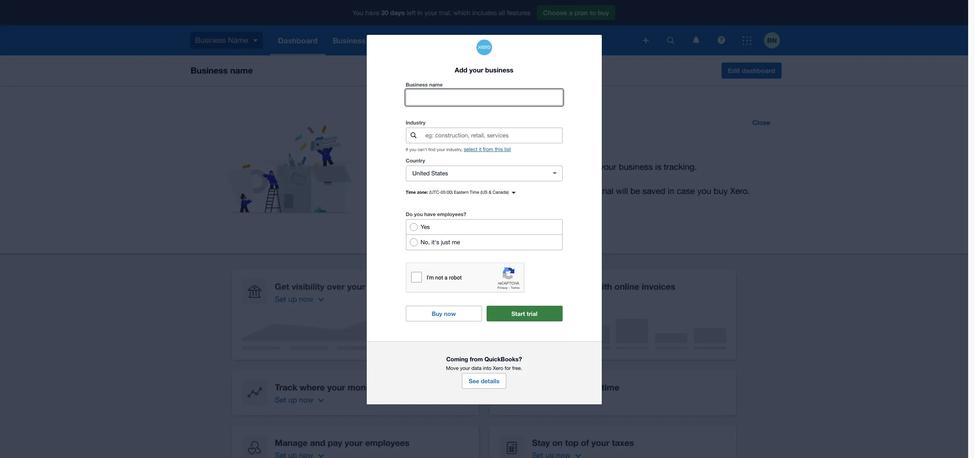 Task type: vqa. For each thing, say whether or not it's contained in the screenshot.
the Country FIELD
yes



Task type: describe. For each thing, give the bounding box(es) containing it.
data
[[472, 366, 482, 372]]

see
[[469, 378, 480, 385]]

time inside time zone: (utc-05:00) eastern time (us & canada)
[[470, 190, 480, 195]]

time zone: (utc-05:00) eastern time (us & canada)
[[406, 190, 509, 195]]

quickbooks?
[[485, 356, 522, 363]]

industry,
[[447, 147, 463, 152]]

do
[[406, 211, 413, 218]]

start
[[512, 311, 526, 318]]

for
[[505, 366, 511, 372]]

have
[[425, 211, 436, 218]]

if you can't find your industry, select it from this list
[[406, 147, 511, 153]]

start trial button
[[487, 306, 563, 322]]

Country field
[[407, 166, 544, 181]]

business name
[[406, 82, 443, 88]]

see details button
[[462, 374, 507, 389]]

eastern
[[454, 190, 469, 195]]

see details
[[469, 378, 500, 385]]

start trial
[[512, 311, 538, 318]]

zone:
[[417, 190, 429, 195]]

select it from this list button
[[464, 147, 511, 153]]

move
[[446, 366, 459, 372]]

clear image
[[547, 166, 563, 182]]

free.
[[513, 366, 523, 372]]

(us
[[481, 190, 488, 195]]

add your business
[[455, 66, 514, 74]]

your for quickbooks?
[[460, 366, 470, 372]]

it's
[[432, 239, 440, 246]]

05:00)
[[441, 190, 453, 195]]

business
[[486, 66, 514, 74]]

industry
[[406, 120, 426, 126]]

buy now button
[[406, 306, 482, 322]]

list
[[505, 147, 511, 153]]

xero
[[493, 366, 504, 372]]

name
[[430, 82, 443, 88]]

0 vertical spatial from
[[483, 147, 494, 153]]

coming from quickbooks? move your data into xero for free.
[[446, 356, 523, 372]]

into
[[483, 366, 492, 372]]

just
[[441, 239, 451, 246]]



Task type: locate. For each thing, give the bounding box(es) containing it.
your inside coming from quickbooks? move your data into xero for free.
[[460, 366, 470, 372]]

now
[[444, 311, 456, 318]]

&
[[489, 190, 492, 195]]

from
[[483, 147, 494, 153], [470, 356, 483, 363]]

if
[[406, 147, 409, 152]]

select
[[464, 147, 478, 153]]

from right 'it'
[[483, 147, 494, 153]]

Business name field
[[407, 90, 563, 105]]

1 vertical spatial your
[[437, 147, 446, 152]]

search icon image
[[411, 133, 417, 139]]

1 vertical spatial from
[[470, 356, 483, 363]]

0 vertical spatial your
[[470, 66, 484, 74]]

trial
[[527, 311, 538, 318]]

your right find
[[437, 147, 446, 152]]

country
[[406, 158, 425, 164]]

do you have employees? group
[[406, 220, 563, 251]]

me
[[452, 239, 460, 246]]

coming
[[447, 356, 469, 363]]

xero image
[[477, 40, 492, 55]]

add
[[455, 66, 468, 74]]

you right do at left top
[[414, 211, 423, 218]]

canada)
[[493, 190, 509, 195]]

it
[[479, 147, 482, 153]]

your
[[470, 66, 484, 74], [437, 147, 446, 152], [460, 366, 470, 372]]

details
[[481, 378, 500, 385]]

0 vertical spatial you
[[410, 147, 417, 152]]

you for can't
[[410, 147, 417, 152]]

your inside if you can't find your industry, select it from this list
[[437, 147, 446, 152]]

time
[[406, 190, 416, 195], [470, 190, 480, 195]]

yes
[[421, 224, 430, 231]]

your for can't
[[437, 147, 446, 152]]

you
[[410, 147, 417, 152], [414, 211, 423, 218]]

do you have employees?
[[406, 211, 467, 218]]

from inside coming from quickbooks? move your data into xero for free.
[[470, 356, 483, 363]]

no, it's just me
[[421, 239, 460, 246]]

buy now
[[432, 311, 456, 318]]

employees?
[[438, 211, 467, 218]]

your right "add"
[[470, 66, 484, 74]]

1 vertical spatial you
[[414, 211, 423, 218]]

business
[[406, 82, 428, 88]]

this
[[495, 147, 503, 153]]

from up the data
[[470, 356, 483, 363]]

can't
[[418, 147, 427, 152]]

2 vertical spatial your
[[460, 366, 470, 372]]

you right if
[[410, 147, 417, 152]]

time left (us
[[470, 190, 480, 195]]

find
[[429, 147, 436, 152]]

1 horizontal spatial time
[[470, 190, 480, 195]]

your left the data
[[460, 366, 470, 372]]

you inside if you can't find your industry, select it from this list
[[410, 147, 417, 152]]

(utc-
[[430, 190, 441, 195]]

buy
[[432, 311, 443, 318]]

you for have
[[414, 211, 423, 218]]

time left zone:
[[406, 190, 416, 195]]

0 horizontal spatial time
[[406, 190, 416, 195]]

no,
[[421, 239, 430, 246]]

Industry field
[[425, 128, 563, 143]]



